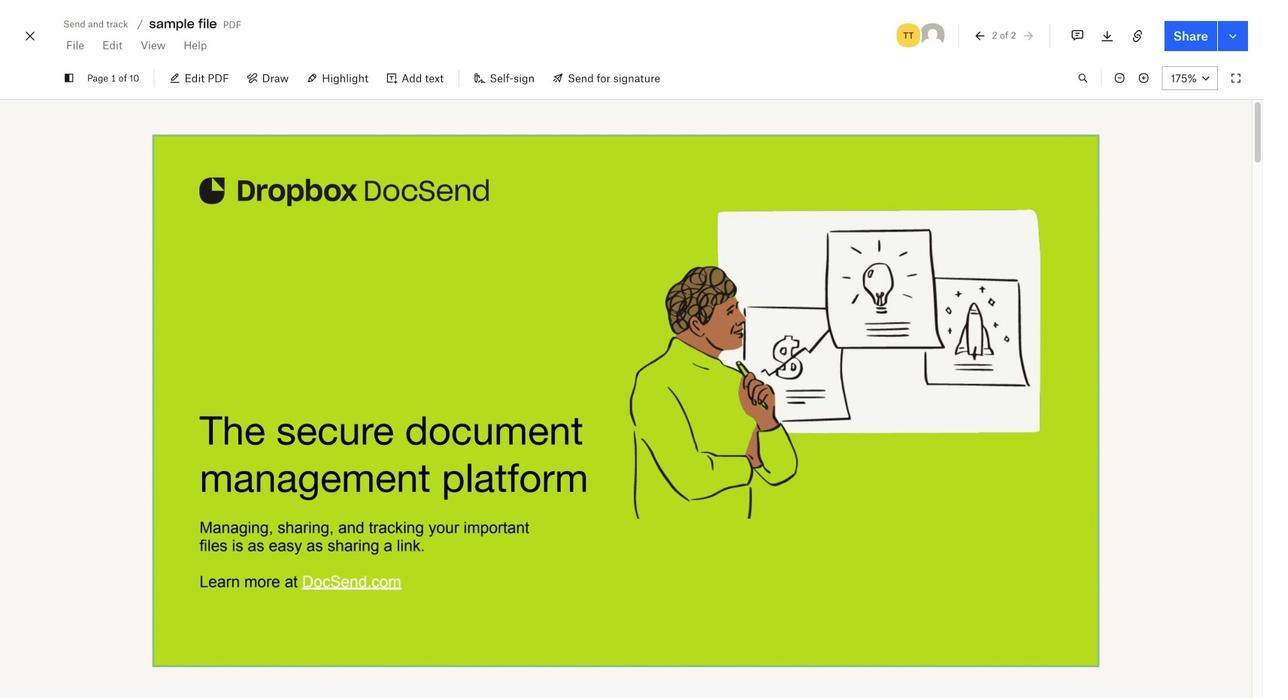 Task type: describe. For each thing, give the bounding box(es) containing it.
close image
[[21, 24, 39, 48]]



Task type: vqa. For each thing, say whether or not it's contained in the screenshot.
FILE
no



Task type: locate. For each thing, give the bounding box(es) containing it.
sample file.pdf image
[[152, 135, 1100, 668]]



